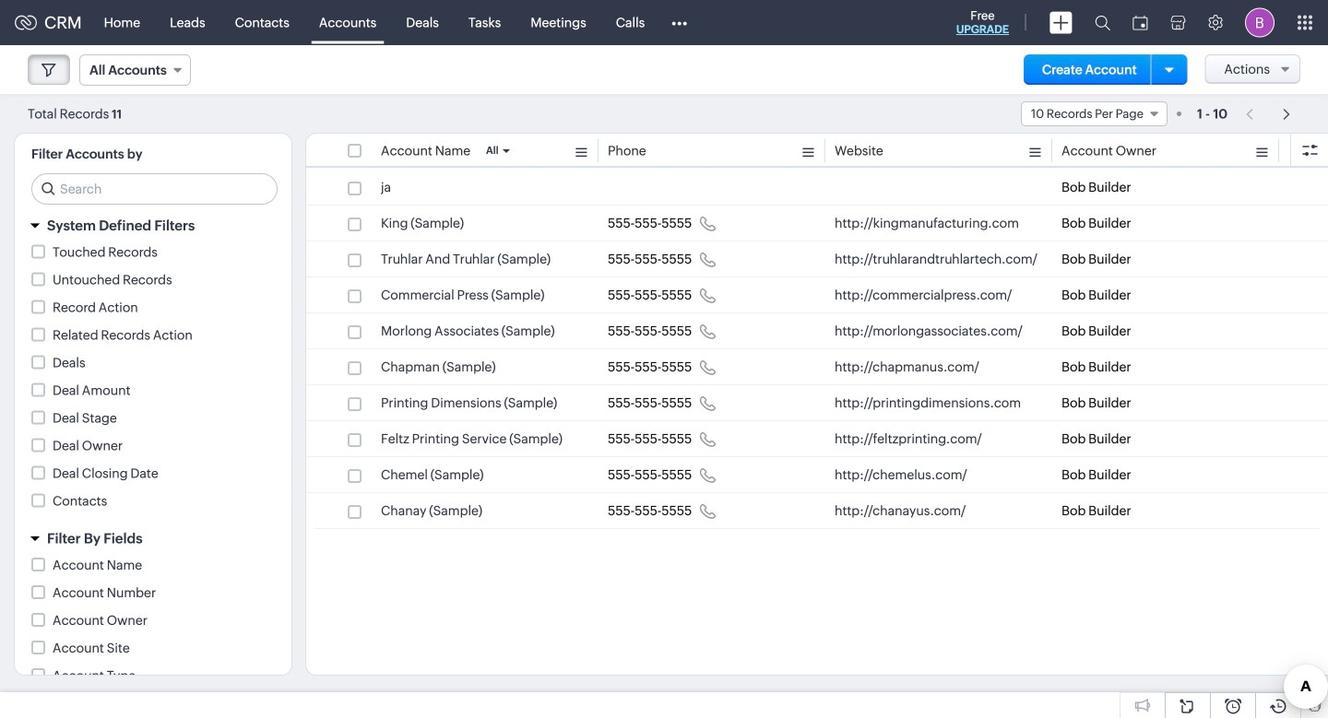 Task type: describe. For each thing, give the bounding box(es) containing it.
profile image
[[1245, 8, 1275, 37]]

logo image
[[15, 15, 37, 30]]

search image
[[1095, 15, 1111, 30]]

calendar image
[[1133, 15, 1148, 30]]

Other Modules field
[[660, 8, 699, 37]]



Task type: locate. For each thing, give the bounding box(es) containing it.
profile element
[[1234, 0, 1286, 45]]

search element
[[1084, 0, 1122, 45]]

None field
[[79, 54, 191, 86], [1021, 101, 1168, 126], [79, 54, 191, 86], [1021, 101, 1168, 126]]

Search text field
[[32, 174, 277, 204]]

create menu image
[[1050, 12, 1073, 34]]

row group
[[306, 170, 1328, 529]]

create menu element
[[1039, 0, 1084, 45]]



